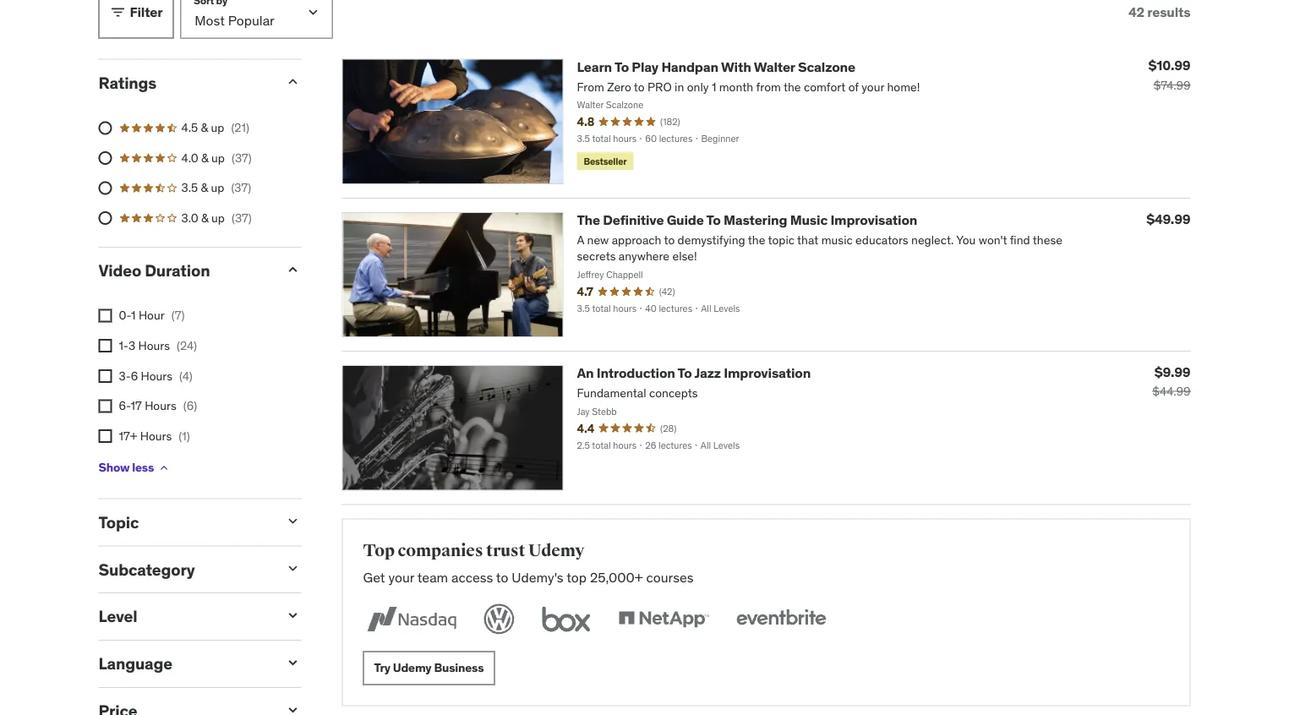 Task type: locate. For each thing, give the bounding box(es) containing it.
& right 4.5
[[201, 120, 208, 135]]

hours right 17+
[[140, 428, 172, 444]]

filter
[[130, 3, 163, 21]]

$74.99
[[1154, 78, 1191, 93]]

2 vertical spatial (37)
[[232, 210, 252, 226]]

xsmall image left 6-
[[99, 400, 112, 413]]

1 vertical spatial (37)
[[231, 180, 251, 195]]

0 horizontal spatial improvisation
[[724, 365, 811, 382]]

up for 4.0 & up
[[211, 150, 225, 165]]

guide
[[667, 211, 704, 229]]

udemy right the 'try'
[[393, 661, 432, 676]]

xsmall image
[[99, 369, 112, 383], [99, 400, 112, 413], [157, 461, 171, 475]]

less
[[132, 460, 154, 475]]

(37) for 3.5 & up (37)
[[231, 180, 251, 195]]

3 (37) from the top
[[232, 210, 252, 226]]

to left play
[[615, 58, 629, 75]]

(24)
[[177, 338, 197, 353]]

video
[[99, 260, 141, 281]]

small image inside filter button
[[110, 4, 126, 21]]

definitive
[[603, 211, 664, 229]]

hours right 3
[[138, 338, 170, 353]]

$10.99 $74.99
[[1149, 57, 1191, 93]]

1 horizontal spatial to
[[678, 365, 692, 382]]

hours right 17
[[145, 398, 177, 413]]

& right 3.5
[[201, 180, 208, 195]]

2 (37) from the top
[[231, 180, 251, 195]]

42 results status
[[1129, 3, 1191, 21]]

1-
[[119, 338, 128, 353]]

small image for subcategory
[[285, 560, 301, 577]]

up for 4.5 & up
[[211, 120, 224, 135]]

small image
[[110, 4, 126, 21], [285, 73, 301, 90], [285, 261, 301, 278], [285, 513, 301, 530], [285, 560, 301, 577], [285, 655, 301, 671]]

improvisation right jazz
[[724, 365, 811, 382]]

& for 4.5
[[201, 120, 208, 135]]

to right guide
[[707, 211, 721, 229]]

3.0 & up (37)
[[181, 210, 252, 226]]

try udemy business
[[374, 661, 484, 676]]

to
[[615, 58, 629, 75], [707, 211, 721, 229], [678, 365, 692, 382]]

top
[[567, 569, 587, 586]]

udemy up the udemy's
[[529, 540, 585, 561]]

17+
[[119, 428, 137, 444]]

1 vertical spatial xsmall image
[[99, 339, 112, 353]]

0 vertical spatial xsmall image
[[99, 309, 112, 323]]

3-
[[119, 368, 131, 383]]

try udemy business link
[[363, 652, 495, 685]]

& right 3.0
[[201, 210, 209, 226]]

hours right 6
[[141, 368, 173, 383]]

volkswagen image
[[481, 601, 518, 638]]

level button
[[99, 607, 271, 627]]

&
[[201, 120, 208, 135], [201, 150, 209, 165], [201, 180, 208, 195], [201, 210, 209, 226]]

0 vertical spatial small image
[[285, 607, 301, 624]]

$9.99
[[1155, 363, 1191, 381]]

subcategory button
[[99, 559, 271, 580]]

xsmall image for 0-
[[99, 309, 112, 323]]

show less button
[[99, 451, 171, 485]]

(37) down 3.5 & up (37)
[[232, 210, 252, 226]]

0 vertical spatial (37)
[[232, 150, 252, 165]]

xsmall image left 3-
[[99, 369, 112, 383]]

xsmall image for 3-
[[99, 369, 112, 383]]

to
[[496, 569, 509, 586]]

xsmall image for 17+
[[99, 430, 112, 443]]

udemy
[[529, 540, 585, 561], [393, 661, 432, 676]]

& for 4.0
[[201, 150, 209, 165]]

small image
[[285, 607, 301, 624], [285, 702, 301, 715]]

1 vertical spatial small image
[[285, 702, 301, 715]]

filter button
[[99, 0, 174, 39]]

hours
[[138, 338, 170, 353], [141, 368, 173, 383], [145, 398, 177, 413], [140, 428, 172, 444]]

3.0
[[181, 210, 198, 226]]

1 vertical spatial xsmall image
[[99, 400, 112, 413]]

results
[[1148, 3, 1191, 21]]

3.5 & up (37)
[[181, 180, 251, 195]]

top companies trust udemy get your team access to udemy's top 25,000+ courses
[[363, 540, 694, 586]]

improvisation
[[831, 211, 918, 229], [724, 365, 811, 382]]

(37) down 4.0 & up (37)
[[231, 180, 251, 195]]

2 horizontal spatial to
[[707, 211, 721, 229]]

netapp image
[[615, 601, 712, 638]]

xsmall image left the 1-
[[99, 339, 112, 353]]

1
[[131, 308, 136, 323]]

2 vertical spatial xsmall image
[[157, 461, 171, 475]]

0 vertical spatial udemy
[[529, 540, 585, 561]]

language
[[99, 654, 172, 674]]

improvisation right "music"
[[831, 211, 918, 229]]

0 horizontal spatial to
[[615, 58, 629, 75]]

small image for video duration
[[285, 261, 301, 278]]

0 vertical spatial to
[[615, 58, 629, 75]]

level
[[99, 607, 137, 627]]

up left (21)
[[211, 120, 224, 135]]

(37) down (21)
[[232, 150, 252, 165]]

3 xsmall image from the top
[[99, 430, 112, 443]]

xsmall image left 17+
[[99, 430, 112, 443]]

up for 3.0 & up
[[211, 210, 225, 226]]

1 (37) from the top
[[232, 150, 252, 165]]

0 horizontal spatial udemy
[[393, 661, 432, 676]]

small image for ratings
[[285, 73, 301, 90]]

& right 4.0
[[201, 150, 209, 165]]

video duration button
[[99, 260, 271, 281]]

an introduction to jazz improvisation
[[577, 365, 811, 382]]

courses
[[647, 569, 694, 586]]

4.5
[[181, 120, 198, 135]]

(37)
[[232, 150, 252, 165], [231, 180, 251, 195], [232, 210, 252, 226]]

handpan
[[662, 58, 719, 75]]

2 xsmall image from the top
[[99, 339, 112, 353]]

udemy inside top companies trust udemy get your team access to udemy's top 25,000+ courses
[[529, 540, 585, 561]]

$10.99
[[1149, 57, 1191, 74]]

business
[[434, 661, 484, 676]]

1 horizontal spatial udemy
[[529, 540, 585, 561]]

video duration
[[99, 260, 210, 281]]

0 vertical spatial xsmall image
[[99, 369, 112, 383]]

mastering
[[724, 211, 788, 229]]

(21)
[[231, 120, 249, 135]]

42 results
[[1129, 3, 1191, 21]]

learn
[[577, 58, 612, 75]]

1 vertical spatial udemy
[[393, 661, 432, 676]]

xsmall image left 0-
[[99, 309, 112, 323]]

xsmall image right less on the bottom
[[157, 461, 171, 475]]

topic
[[99, 512, 139, 532]]

& for 3.0
[[201, 210, 209, 226]]

hours for 6-17 hours
[[145, 398, 177, 413]]

ratings
[[99, 72, 157, 93]]

trust
[[486, 540, 526, 561]]

the definitive guide to mastering music improvisation link
[[577, 211, 918, 229]]

up right 4.0
[[211, 150, 225, 165]]

your
[[389, 569, 415, 586]]

6-17 hours (6)
[[119, 398, 197, 413]]

25,000+
[[590, 569, 643, 586]]

up right 3.5
[[211, 180, 224, 195]]

(6)
[[183, 398, 197, 413]]

$9.99 $44.99
[[1153, 363, 1191, 399]]

up right 3.0
[[211, 210, 225, 226]]

42
[[1129, 3, 1145, 21]]

play
[[632, 58, 659, 75]]

1 xsmall image from the top
[[99, 309, 112, 323]]

2 vertical spatial xsmall image
[[99, 430, 112, 443]]

xsmall image
[[99, 309, 112, 323], [99, 339, 112, 353], [99, 430, 112, 443]]

(37) for 4.0 & up (37)
[[232, 150, 252, 165]]

4.5 & up (21)
[[181, 120, 249, 135]]

1 horizontal spatial improvisation
[[831, 211, 918, 229]]

up
[[211, 120, 224, 135], [211, 150, 225, 165], [211, 180, 224, 195], [211, 210, 225, 226]]

to left jazz
[[678, 365, 692, 382]]



Task type: describe. For each thing, give the bounding box(es) containing it.
$44.99
[[1153, 384, 1191, 399]]

hour
[[139, 308, 165, 323]]

4.0
[[181, 150, 198, 165]]

an introduction to jazz improvisation link
[[577, 365, 811, 382]]

walter
[[754, 58, 795, 75]]

(1)
[[179, 428, 190, 444]]

xsmall image for 6-
[[99, 400, 112, 413]]

box image
[[538, 601, 595, 638]]

with
[[721, 58, 751, 75]]

the definitive guide to mastering music improvisation
[[577, 211, 918, 229]]

17
[[131, 398, 142, 413]]

(4)
[[179, 368, 193, 383]]

scalzone
[[798, 58, 856, 75]]

hours for 3-6 hours
[[141, 368, 173, 383]]

an
[[577, 365, 594, 382]]

1 small image from the top
[[285, 607, 301, 624]]

small image for topic
[[285, 513, 301, 530]]

topic button
[[99, 512, 271, 532]]

1 vertical spatial improvisation
[[724, 365, 811, 382]]

small image for language
[[285, 655, 301, 671]]

6-
[[119, 398, 131, 413]]

2 small image from the top
[[285, 702, 301, 715]]

jazz
[[695, 365, 721, 382]]

language button
[[99, 654, 271, 674]]

(7)
[[171, 308, 185, 323]]

udemy's
[[512, 569, 564, 586]]

learn to play handpan with walter scalzone link
[[577, 58, 856, 75]]

music
[[790, 211, 828, 229]]

& for 3.5
[[201, 180, 208, 195]]

1-3 hours (24)
[[119, 338, 197, 353]]

17+ hours (1)
[[119, 428, 190, 444]]

show
[[99, 460, 130, 475]]

the
[[577, 211, 600, 229]]

3-6 hours (4)
[[119, 368, 193, 383]]

learn to play handpan with walter scalzone
[[577, 58, 856, 75]]

introduction
[[597, 365, 675, 382]]

top
[[363, 540, 395, 561]]

eventbrite image
[[733, 601, 830, 638]]

xsmall image for 1-
[[99, 339, 112, 353]]

access
[[452, 569, 493, 586]]

3.5
[[181, 180, 198, 195]]

0-
[[119, 308, 131, 323]]

3
[[128, 338, 135, 353]]

0-1 hour (7)
[[119, 308, 185, 323]]

companies
[[398, 540, 483, 561]]

try
[[374, 661, 391, 676]]

subcategory
[[99, 559, 195, 580]]

0 vertical spatial improvisation
[[831, 211, 918, 229]]

1 vertical spatial to
[[707, 211, 721, 229]]

nasdaq image
[[363, 601, 460, 638]]

team
[[418, 569, 448, 586]]

duration
[[145, 260, 210, 281]]

$49.99
[[1147, 210, 1191, 227]]

up for 3.5 & up
[[211, 180, 224, 195]]

ratings button
[[99, 72, 271, 93]]

4.0 & up (37)
[[181, 150, 252, 165]]

hours for 1-3 hours
[[138, 338, 170, 353]]

(37) for 3.0 & up (37)
[[232, 210, 252, 226]]

get
[[363, 569, 385, 586]]

2 vertical spatial to
[[678, 365, 692, 382]]

xsmall image inside show less button
[[157, 461, 171, 475]]

6
[[131, 368, 138, 383]]

show less
[[99, 460, 154, 475]]



Task type: vqa. For each thing, say whether or not it's contained in the screenshot.
$15.99 corresponding to Ask Better Questions - Build Better Relationships
no



